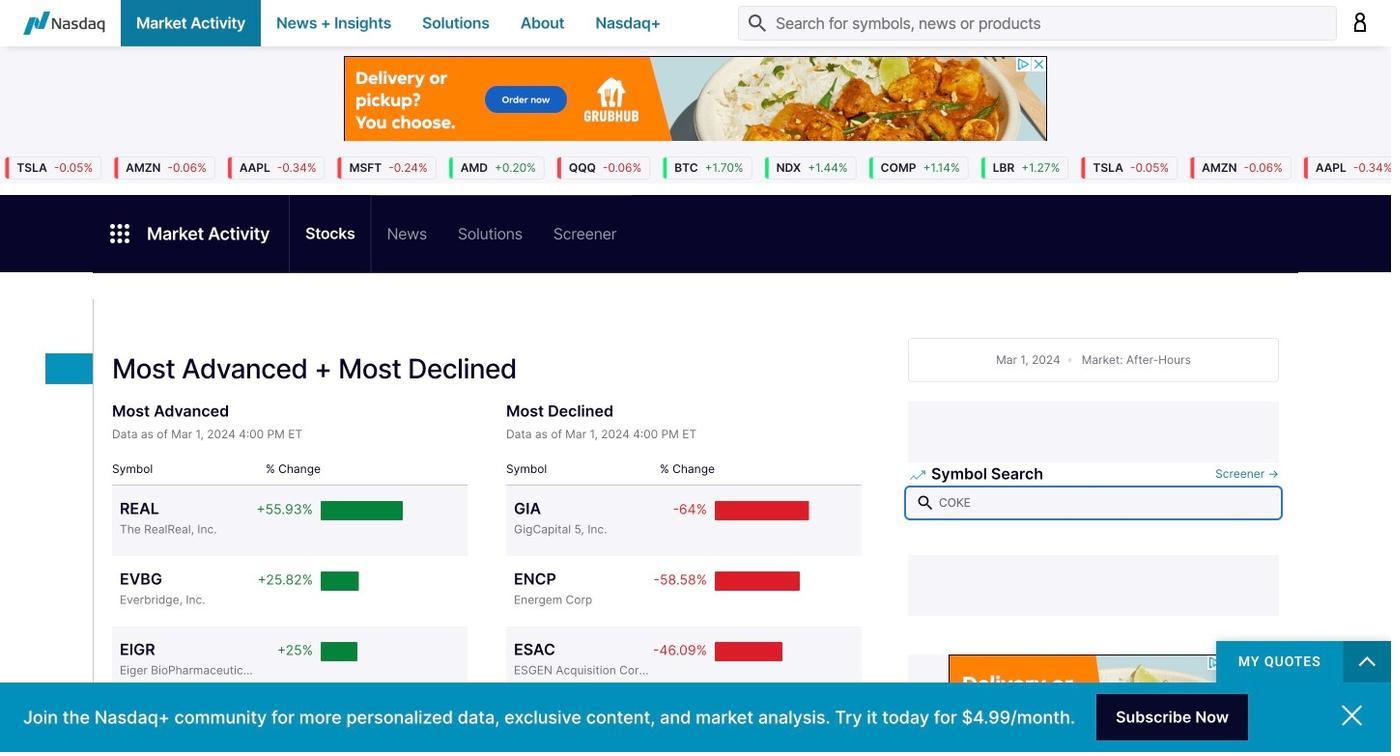 Task type: vqa. For each thing, say whether or not it's contained in the screenshot.
Find a Symbol text field
no



Task type: describe. For each thing, give the bounding box(es) containing it.
primary navigation navigation
[[0, 0, 1392, 46]]

Search for a Symbol text field
[[908, 490, 1279, 517]]

click to dismiss this message and remain on nasdaq.com image
[[1342, 706, 1363, 727]]

1 vertical spatial advertisement element
[[949, 655, 1239, 753]]



Task type: locate. For each thing, give the bounding box(es) containing it.
article
[[0, 141, 1392, 753]]

None search field
[[908, 463, 1279, 525]]

0 vertical spatial advertisement element
[[344, 56, 1048, 143]]

homepage logo url - navigate back to the homepage image
[[23, 12, 105, 35]]

account login - click to log into your account image
[[1353, 12, 1368, 32]]

click to search image
[[916, 494, 935, 513]]

Search Button - Click to open the Search Overlay Modal Box text field
[[738, 6, 1337, 41]]

advertisement element
[[344, 56, 1048, 143], [949, 655, 1239, 753]]



